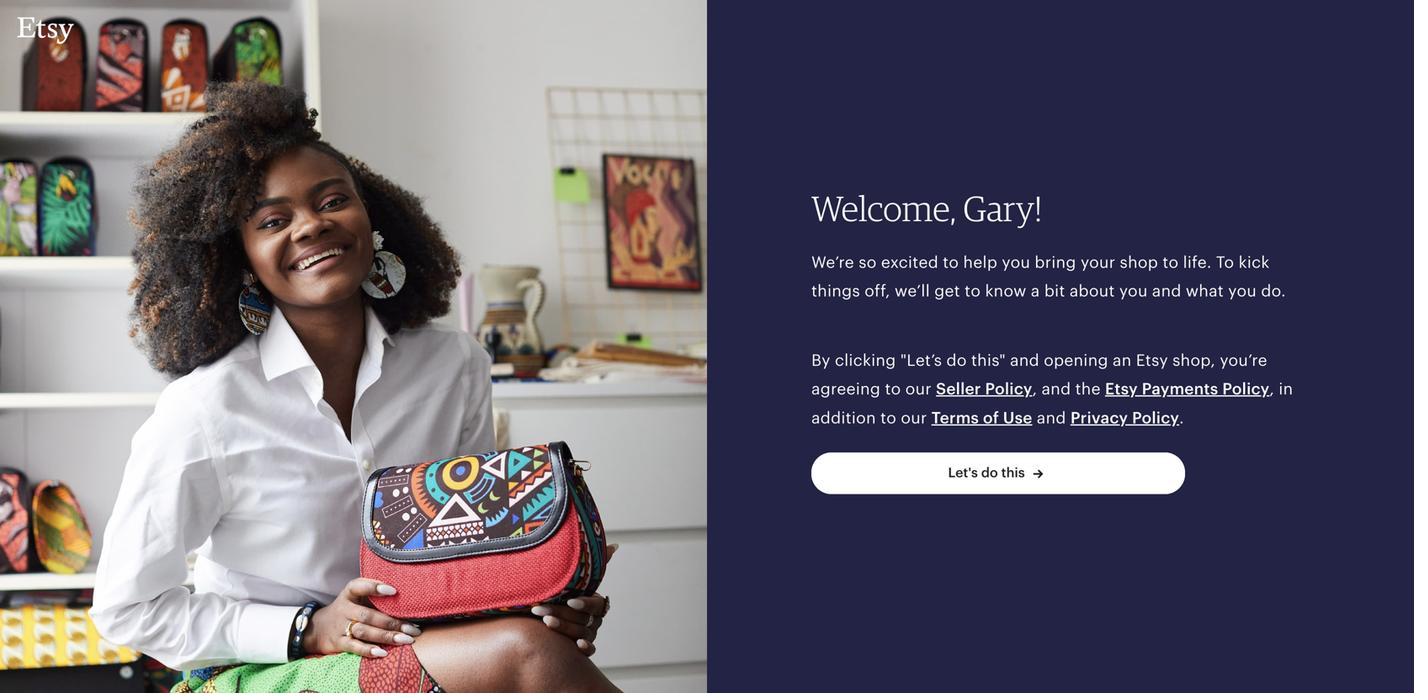 Task type: locate. For each thing, give the bounding box(es) containing it.
etsy down the an
[[1105, 380, 1138, 398]]

an
[[1113, 351, 1132, 369]]

1 horizontal spatial do
[[981, 466, 998, 481]]

to right get
[[965, 282, 981, 300]]

and right this"
[[1010, 351, 1040, 369]]

bit
[[1045, 282, 1065, 300]]

you down shop
[[1120, 282, 1148, 300]]

etsy right the an
[[1136, 351, 1168, 369]]

our inside by clicking "let's do this" and opening an etsy shop, you're agreeing to our
[[906, 380, 932, 398]]

you're
[[1220, 351, 1268, 369]]

1 horizontal spatial you
[[1120, 282, 1148, 300]]

we're so excited to help you bring your shop to life. to kick things off, we'll get to know a bit about you and what you do.
[[812, 253, 1286, 300]]

to
[[943, 253, 959, 271], [1163, 253, 1179, 271], [965, 282, 981, 300], [885, 380, 901, 398], [881, 409, 897, 427]]

etsy
[[1136, 351, 1168, 369], [1105, 380, 1138, 398]]

to down clicking
[[885, 380, 901, 398]]

1 vertical spatial our
[[901, 409, 927, 427]]

privacy policy link
[[1071, 409, 1180, 427]]

let's do this
[[948, 466, 1025, 481]]

gary!
[[964, 188, 1042, 230]]

do
[[947, 351, 967, 369], [981, 466, 998, 481]]

terms
[[932, 409, 979, 427]]

welcome, gary!
[[812, 188, 1042, 230]]

welcome,
[[812, 188, 957, 230]]

help
[[964, 253, 998, 271]]

our left terms
[[901, 409, 927, 427]]

, left in
[[1270, 380, 1275, 398]]

our
[[906, 380, 932, 398], [901, 409, 927, 427]]

0 horizontal spatial policy
[[985, 380, 1033, 398]]

and inside by clicking "let's do this" and opening an etsy shop, you're agreeing to our
[[1010, 351, 1040, 369]]

seller
[[936, 380, 981, 398]]

clicking
[[835, 351, 896, 369]]

our down the "let's
[[906, 380, 932, 398]]

1 horizontal spatial policy
[[1132, 409, 1180, 427]]

a
[[1031, 282, 1040, 300]]

you
[[1002, 253, 1031, 271], [1120, 282, 1148, 300], [1229, 282, 1257, 300]]

0 vertical spatial do
[[947, 351, 967, 369]]

0 vertical spatial etsy
[[1136, 351, 1168, 369]]

in
[[1279, 380, 1294, 398]]

and left what
[[1152, 282, 1182, 300]]

, up use
[[1033, 380, 1037, 398]]

so
[[859, 253, 877, 271]]

1 vertical spatial etsy
[[1105, 380, 1138, 398]]

policy down you're at right bottom
[[1223, 380, 1270, 398]]

to right addition
[[881, 409, 897, 427]]

do left this
[[981, 466, 998, 481]]

bring
[[1035, 253, 1077, 271]]

do up the 'seller'
[[947, 351, 967, 369]]

let's
[[948, 466, 978, 481]]

,
[[1033, 380, 1037, 398], [1270, 380, 1275, 398]]

this
[[1002, 466, 1025, 481]]

and
[[1152, 282, 1182, 300], [1010, 351, 1040, 369], [1042, 380, 1071, 398], [1037, 409, 1066, 427]]

you left do.
[[1229, 282, 1257, 300]]

seller policy link
[[936, 380, 1033, 398]]

0 vertical spatial our
[[906, 380, 932, 398]]

2 , from the left
[[1270, 380, 1275, 398]]

and right use
[[1037, 409, 1066, 427]]

of
[[983, 409, 999, 427]]

use
[[1003, 409, 1033, 427]]

1 horizontal spatial ,
[[1270, 380, 1275, 398]]

0 horizontal spatial do
[[947, 351, 967, 369]]

policy down payments
[[1132, 409, 1180, 427]]

you up know
[[1002, 253, 1031, 271]]

0 horizontal spatial ,
[[1033, 380, 1037, 398]]

get
[[935, 282, 961, 300]]

policy up use
[[985, 380, 1033, 398]]

shop,
[[1173, 351, 1216, 369]]

let's do this link
[[812, 453, 1185, 494]]

do.
[[1261, 282, 1286, 300]]

policy
[[985, 380, 1033, 398], [1223, 380, 1270, 398], [1132, 409, 1180, 427]]



Task type: describe. For each thing, give the bounding box(es) containing it.
payments
[[1142, 380, 1219, 398]]

1 vertical spatial do
[[981, 466, 998, 481]]

this"
[[971, 351, 1006, 369]]

opening
[[1044, 351, 1109, 369]]

to up get
[[943, 253, 959, 271]]

the
[[1076, 380, 1101, 398]]

your
[[1081, 253, 1116, 271]]

"let's
[[901, 351, 942, 369]]

we'll
[[895, 282, 930, 300]]

know
[[985, 282, 1027, 300]]

addition
[[812, 409, 876, 427]]

about
[[1070, 282, 1115, 300]]

our inside ,              in addition to our
[[901, 409, 927, 427]]

terms of use link
[[932, 409, 1033, 427]]

by
[[812, 351, 831, 369]]

do inside by clicking "let's do this" and opening an etsy shop, you're agreeing to our
[[947, 351, 967, 369]]

we're
[[812, 253, 854, 271]]

, inside ,              in addition to our
[[1270, 380, 1275, 398]]

1 , from the left
[[1033, 380, 1037, 398]]

seller policy ,             and the etsy payments policy
[[936, 380, 1270, 398]]

shop
[[1120, 253, 1159, 271]]

.
[[1180, 409, 1184, 427]]

things
[[812, 282, 860, 300]]

0 horizontal spatial you
[[1002, 253, 1031, 271]]

,              in addition to our
[[812, 380, 1294, 427]]

by clicking "let's do this" and opening an etsy shop, you're agreeing to our
[[812, 351, 1268, 398]]

terms of use and privacy policy .
[[932, 409, 1184, 427]]

to
[[1216, 253, 1235, 271]]

and inside we're so excited to help you bring your shop to life. to kick things off, we'll get to know a bit about you and what you do.
[[1152, 282, 1182, 300]]

life.
[[1183, 253, 1212, 271]]

etsy payments policy link
[[1105, 380, 1270, 398]]

to inside ,              in addition to our
[[881, 409, 897, 427]]

kick
[[1239, 253, 1270, 271]]

and up terms of use and privacy policy .
[[1042, 380, 1071, 398]]

privacy
[[1071, 409, 1128, 427]]

2 horizontal spatial policy
[[1223, 380, 1270, 398]]

to inside by clicking "let's do this" and opening an etsy shop, you're agreeing to our
[[885, 380, 901, 398]]

to left life.
[[1163, 253, 1179, 271]]

off,
[[865, 282, 890, 300]]

agreeing
[[812, 380, 881, 398]]

etsy inside by clicking "let's do this" and opening an etsy shop, you're agreeing to our
[[1136, 351, 1168, 369]]

excited
[[881, 253, 939, 271]]

2 horizontal spatial you
[[1229, 282, 1257, 300]]

what
[[1186, 282, 1224, 300]]



Task type: vqa. For each thing, say whether or not it's contained in the screenshot.
the "Seller Policy ,             and the Etsy Payments Policy"
yes



